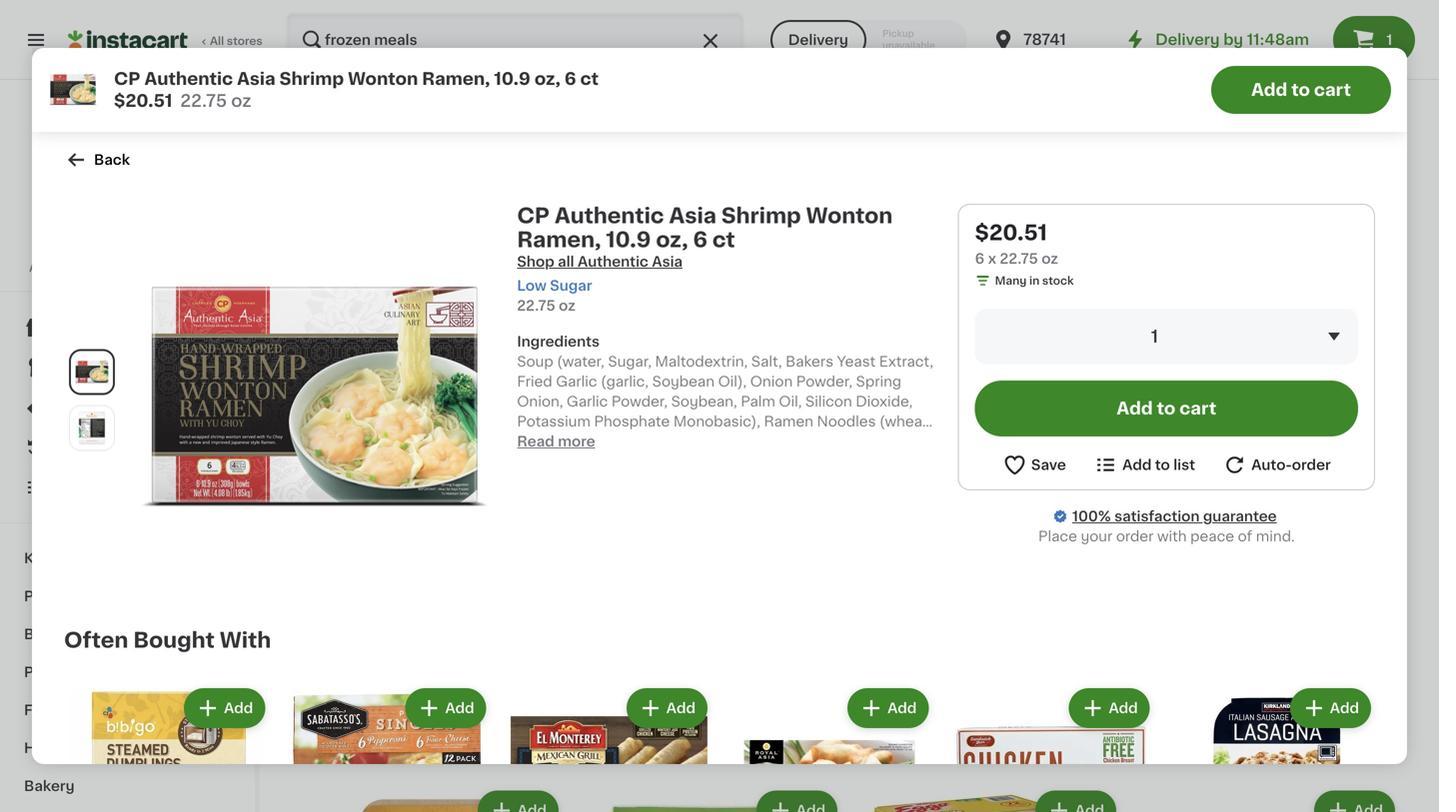 Task type: vqa. For each thing, say whether or not it's contained in the screenshot.
5
no



Task type: locate. For each thing, give the bounding box(es) containing it.
1 horizontal spatial wonton
[[806, 205, 893, 226]]

delivery for delivery by 11:48am
[[1156, 32, 1220, 47]]

0 horizontal spatial $20.51
[[114, 92, 172, 109]]

order
[[1292, 458, 1331, 472], [1117, 530, 1154, 544]]

service type group
[[771, 20, 968, 60]]

6 inside the 'cp authentic asia shrimp wonton ramen, 10.9 oz, 6 ct $20.51 22.75 oz'
[[565, 70, 576, 87]]

0 horizontal spatial 32
[[1137, 718, 1151, 729]]

1 horizontal spatial order
[[1292, 458, 1331, 472]]

0 vertical spatial add to cart
[[1252, 81, 1352, 98]]

kirkland inside kirkland signature breakfast sandwich spiral croissant, 8 ct 8 ct
[[858, 678, 914, 692]]

0 horizontal spatial signature
[[87, 552, 157, 566]]

None search field
[[286, 12, 745, 68]]

$20.51
[[114, 92, 172, 109], [975, 222, 1048, 243]]

0 horizontal spatial cp
[[114, 70, 140, 87]]

youtheory down 27
[[744, 222, 816, 236]]

1 vertical spatial add to cart
[[1117, 400, 1217, 417]]

10.9 inside "cp authentic asia shrimp wonton ramen, 10.9 oz, 6 ct shop all authentic asia low sugar 22.75 oz"
[[606, 229, 651, 250]]

1 horizontal spatial authentic
[[555, 205, 664, 226]]

add to cart button up add to list
[[975, 381, 1359, 437]]

mg,
[[539, 242, 565, 256], [786, 242, 812, 256]]

0 horizontal spatial asia
[[237, 70, 276, 87]]

place your order with peace of mind.
[[1039, 530, 1295, 544]]

6
[[565, 70, 576, 87], [693, 229, 708, 250], [975, 252, 985, 266], [365, 698, 374, 712], [579, 718, 586, 729]]

1 horizontal spatial kirkland
[[858, 678, 914, 692]]

210 up sugar at top
[[569, 242, 593, 256]]

0 vertical spatial kirkland
[[24, 552, 83, 566]]

0 horizontal spatial 1
[[1151, 328, 1159, 345]]

authentic for cp authentic asia shrimp wonton ramen, 10.9 oz, 6 ct shop all authentic asia low sugar 22.75 oz
[[555, 205, 664, 226]]

asia
[[237, 70, 276, 87], [669, 205, 717, 226]]

78741 button
[[992, 12, 1112, 68]]

cp
[[114, 70, 140, 87], [517, 205, 550, 226]]

0 horizontal spatial delivery
[[789, 33, 849, 47]]

8 down sandwich
[[858, 718, 865, 729]]

0 horizontal spatial ramen,
[[422, 70, 490, 87]]

49
[[550, 195, 580, 216]]

1 horizontal spatial asia
[[669, 205, 717, 226]]

1 horizontal spatial oz,
[[656, 229, 688, 250]]

household link
[[12, 730, 243, 768]]

ramen, inside the 'cp authentic asia shrimp wonton ramen, 10.9 oz, 6 ct $20.51 22.75 oz'
[[422, 70, 490, 87]]

0 horizontal spatial order
[[1117, 530, 1154, 544]]

produce link
[[12, 578, 243, 616]]

1 vertical spatial 10.9
[[606, 229, 651, 250]]

asia down stores
[[237, 70, 276, 87]]

1 vertical spatial signature
[[918, 678, 985, 692]]

stock down high liner tortilla crusted tilapia, 32 oz 32 oz
[[1204, 738, 1236, 749]]

mg, inside youtheory turmeric 2250 mg, 210 veggie caps 210 ct
[[539, 242, 565, 256]]

210
[[569, 242, 593, 256], [539, 261, 559, 272]]

1 vertical spatial 390
[[334, 300, 356, 311]]

bowls
[[477, 678, 519, 692]]

1 horizontal spatial 8
[[1047, 698, 1057, 712]]

32 right tilapia,
[[1375, 678, 1393, 692]]

1 vertical spatial ramen,
[[517, 229, 601, 250]]

vegetables,
[[594, 698, 676, 712]]

cp down instacart logo at the top left of the page
[[114, 70, 140, 87]]

0 vertical spatial cp
[[114, 70, 140, 87]]

shrimp for cp authentic asia shrimp wonton ramen, 10.9 oz, 6 ct $20.51 22.75 oz
[[280, 70, 344, 87]]

add to cart button down 11:48am at right top
[[1212, 66, 1392, 114]]

0 vertical spatial oz,
[[535, 70, 561, 87]]

0 vertical spatial 10.9
[[494, 70, 531, 87]]

add to cart up add to list
[[1117, 400, 1217, 417]]

22.75 down low
[[517, 299, 556, 313]]

oz inside "cp authentic asia shrimp wonton ramen, 10.9 oz, 6 ct shop all authentic asia low sugar 22.75 oz"
[[559, 299, 576, 313]]

add to cart
[[1252, 81, 1352, 98], [1117, 400, 1217, 417]]

0 horizontal spatial with
[[522, 678, 552, 692]]

signature
[[87, 552, 157, 566], [918, 678, 985, 692]]

0 horizontal spatial wonton
[[348, 70, 418, 87]]

27 youtheory ashwagandha 1,000 mg, 180-count
[[744, 195, 918, 256]]

1 vertical spatial 32
[[1137, 718, 1151, 729]]

1 vertical spatial shrimp
[[722, 205, 801, 226]]

ramen, for cp authentic asia shrimp wonton ramen, 10.9 oz, 6 ct shop all authentic asia low sugar 22.75 oz
[[517, 229, 601, 250]]

add to cart button
[[1212, 66, 1392, 114], [975, 381, 1359, 437]]

signature up produce link
[[87, 552, 157, 566]]

kirkland signature
[[24, 552, 157, 566]]

stock down $20.51 6 x 22.75 oz
[[1043, 275, 1074, 286]]

210 up low
[[539, 261, 559, 272]]

oz, inside the 'cp authentic asia shrimp wonton ramen, 10.9 oz, 6 ct $20.51 22.75 oz'
[[535, 70, 561, 87]]

1 vertical spatial 1
[[1151, 328, 1159, 345]]

kirkland signature link
[[12, 540, 243, 578]]

1 horizontal spatial $20.51
[[975, 222, 1048, 243]]

1,000
[[744, 242, 783, 256]]

crusted
[[1262, 678, 1319, 692]]

6 inside $20.51 6 x 22.75 oz
[[975, 252, 985, 266]]

wonton for cp authentic asia shrimp wonton ramen, 10.9 oz, 6 ct shop all authentic asia low sugar 22.75 oz
[[806, 205, 893, 226]]

1 vertical spatial with
[[522, 678, 552, 692]]

1 horizontal spatial shrimp
[[722, 205, 801, 226]]

$20.51 down instacart logo at the top left of the page
[[114, 92, 172, 109]]

order inside button
[[1292, 458, 1331, 472]]

asia inside the 'cp authentic asia shrimp wonton ramen, 10.9 oz, 6 ct $20.51 22.75 oz'
[[237, 70, 276, 87]]

0 vertical spatial authentic
[[144, 70, 233, 87]]

2 390 from the top
[[334, 300, 356, 311]]

0 horizontal spatial youtheory
[[539, 222, 611, 236]]

1 vertical spatial $20.51
[[975, 222, 1048, 243]]

often bought with
[[64, 631, 271, 652]]

10.9 inside the 'cp authentic asia shrimp wonton ramen, 10.9 oz, 6 ct $20.51 22.75 oz'
[[494, 70, 531, 87]]

0 vertical spatial asia
[[237, 70, 276, 87]]

authentic for cp authentic asia shrimp wonton ramen, 10.9 oz, 6 ct $20.51 22.75 oz
[[144, 70, 233, 87]]

in
[[1030, 275, 1040, 286], [593, 281, 603, 292], [388, 320, 399, 331], [354, 738, 365, 749], [633, 738, 643, 749], [1191, 738, 1201, 749]]

1 vertical spatial wonton
[[806, 205, 893, 226]]

signature up spiral
[[918, 678, 985, 692]]

to inside button
[[1156, 458, 1171, 472]]

0 horizontal spatial 10.9
[[494, 70, 531, 87]]

delivery button
[[771, 20, 867, 60]]

shrimp inside the 'cp authentic asia shrimp wonton ramen, 10.9 oz, 6 ct $20.51 22.75 oz'
[[280, 70, 344, 87]]

instacart logo image
[[68, 28, 188, 52]]

add
[[486, 5, 515, 19], [691, 5, 720, 19], [1252, 81, 1288, 98], [29, 262, 52, 273], [518, 395, 547, 409], [797, 395, 826, 409], [1354, 395, 1384, 409], [1117, 400, 1153, 417], [1123, 458, 1152, 472], [224, 702, 253, 716], [445, 702, 475, 716], [667, 702, 696, 716], [888, 702, 917, 716], [1109, 702, 1138, 716], [1330, 702, 1360, 716]]

32
[[1375, 678, 1393, 692], [1137, 718, 1151, 729]]

1 field
[[975, 309, 1359, 365]]

it
[[88, 441, 98, 455]]

many down all
[[559, 281, 591, 292]]

authentic
[[578, 255, 649, 269]]

cart up list
[[1180, 400, 1217, 417]]

0 vertical spatial 210
[[569, 242, 593, 256]]

32 down high
[[1137, 718, 1151, 729]]

1 vertical spatial authentic
[[555, 205, 664, 226]]

8
[[1047, 698, 1057, 712], [858, 718, 865, 729]]

0 vertical spatial 390
[[334, 262, 362, 276]]

0 vertical spatial 22.75
[[180, 92, 227, 109]]

mg, left 180-
[[786, 242, 812, 256]]

ashwagandha
[[819, 222, 918, 236]]

0 horizontal spatial add to cart
[[1117, 400, 1217, 417]]

10.9
[[494, 70, 531, 87], [606, 229, 651, 250]]

delivery by 11:48am
[[1156, 32, 1310, 47]]

sandwich
[[858, 698, 926, 712]]

many in stock inside the product group
[[559, 281, 638, 292]]

8 down "breakfast"
[[1047, 698, 1057, 712]]

stock down authentic
[[606, 281, 638, 292]]

many down 390 ct
[[354, 320, 386, 331]]

0 horizontal spatial 22.75
[[180, 92, 227, 109]]

back
[[94, 153, 130, 167]]

steamed
[[627, 678, 691, 692]]

low
[[517, 279, 547, 293]]

with
[[1158, 530, 1187, 544], [522, 678, 552, 692]]

0 horizontal spatial authentic
[[144, 70, 233, 87]]

0 horizontal spatial kirkland
[[24, 552, 83, 566]]

authentic
[[144, 70, 233, 87], [555, 205, 664, 226]]

advanced
[[334, 242, 405, 256]]

many in stock down chicken, on the bottom left
[[320, 738, 399, 749]]

youtheory down the $ 49 75
[[539, 222, 611, 236]]

to left list
[[1156, 458, 1171, 472]]

0 vertical spatial wonton
[[348, 70, 418, 87]]

all
[[558, 255, 574, 269]]

mg, up sugar at top
[[539, 242, 565, 256]]

stock down ajinomoto shoyu ramen bowls with chicken, 6 ct 56.7 oz
[[367, 738, 399, 749]]

ct inside the 'cp authentic asia shrimp wonton ramen, 10.9 oz, 6 ct $20.51 22.75 oz'
[[580, 70, 599, 87]]

1 vertical spatial 22.75
[[1000, 252, 1039, 266]]

22.75 down all
[[180, 92, 227, 109]]

1 horizontal spatial signature
[[918, 678, 985, 692]]

1 horizontal spatial add to cart
[[1252, 81, 1352, 98]]

delivery inside button
[[789, 33, 849, 47]]

27
[[755, 195, 781, 216]]

cp inside the 'cp authentic asia shrimp wonton ramen, 10.9 oz, 6 ct $20.51 22.75 oz'
[[114, 70, 140, 87]]

in right sugar at top
[[593, 281, 603, 292]]

0 vertical spatial signature
[[87, 552, 157, 566]]

0 vertical spatial with
[[1158, 530, 1187, 544]]

1 horizontal spatial delivery
[[1156, 32, 1220, 47]]

authentic down all stores link
[[144, 70, 233, 87]]

1 vertical spatial add to cart button
[[975, 381, 1359, 437]]

1 vertical spatial 210
[[539, 261, 559, 272]]

order up mind.
[[1292, 458, 1331, 472]]

count
[[847, 242, 888, 256]]

asia up the caps
[[669, 205, 717, 226]]

100%
[[1073, 510, 1111, 524]]

all
[[210, 35, 224, 46]]

0 horizontal spatial oz,
[[535, 70, 561, 87]]

0 vertical spatial order
[[1292, 458, 1331, 472]]

kirkland for kirkland signature
[[24, 552, 83, 566]]

2 vertical spatial 22.75
[[517, 299, 556, 313]]

household
[[24, 742, 103, 756]]

$
[[543, 196, 550, 207]]

0 horizontal spatial mg,
[[539, 242, 565, 256]]

many inside the product group
[[559, 281, 591, 292]]

1 horizontal spatial 210
[[569, 242, 593, 256]]

mind.
[[1256, 530, 1295, 544]]

1 vertical spatial kirkland
[[858, 678, 914, 692]]

add to cart down 11:48am at right top
[[1252, 81, 1352, 98]]

6 inside the bibigo steamed dumplings, chicken & vegetables, 36 ct 6 ct
[[579, 718, 586, 729]]

with down '100% satisfaction guarantee'
[[1158, 530, 1187, 544]]

ramen
[[424, 678, 473, 692]]

cp authentic asia shrimp wonton ramen, 10.9 oz, 6 ct shop all authentic asia low sugar 22.75 oz
[[517, 205, 893, 313]]

1 mg, from the left
[[539, 242, 565, 256]]

0 horizontal spatial 8
[[858, 718, 865, 729]]

membership
[[99, 262, 170, 273]]

with right bowls
[[522, 678, 552, 692]]

enlarge frozen meals authentic asia shrimp wonton ramen, 6 x 22.75 oz unknown (opens in a new tab) image
[[74, 411, 110, 447]]

frozen meals authentic asia shrimp wonton ramen, 6 x 22.75 oz hero image
[[136, 220, 493, 577]]

in down chicken, on the bottom left
[[354, 738, 365, 749]]

1 vertical spatial asia
[[669, 205, 717, 226]]

1
[[1387, 33, 1393, 47], [1151, 328, 1159, 345]]

1 vertical spatial cart
[[1180, 400, 1217, 417]]

high
[[1137, 678, 1170, 692]]

ajinomoto shoyu ramen bowls with chicken, 6 ct 56.7 oz
[[300, 678, 552, 729]]

22.75 right x
[[1000, 252, 1039, 266]]

authentic inside the 'cp authentic asia shrimp wonton ramen, 10.9 oz, 6 ct $20.51 22.75 oz'
[[144, 70, 233, 87]]

0 vertical spatial 1
[[1387, 33, 1393, 47]]

1 horizontal spatial cp
[[517, 205, 550, 226]]

wonton for cp authentic asia shrimp wonton ramen, 10.9 oz, 6 ct $20.51 22.75 oz
[[348, 70, 418, 87]]

wonton inside "cp authentic asia shrimp wonton ramen, 10.9 oz, 6 ct shop all authentic asia low sugar 22.75 oz"
[[806, 205, 893, 226]]

1 horizontal spatial 10.9
[[606, 229, 651, 250]]

many down vegetables,
[[599, 738, 631, 749]]

ramen, inside "cp authentic asia shrimp wonton ramen, 10.9 oz, 6 ct shop all authentic asia low sugar 22.75 oz"
[[517, 229, 601, 250]]

shrimp
[[280, 70, 344, 87], [722, 205, 801, 226]]

again
[[101, 441, 141, 455]]

many in stock down authentic
[[559, 281, 638, 292]]

0 vertical spatial 8
[[1047, 698, 1057, 712]]

2 horizontal spatial 22.75
[[1000, 252, 1039, 266]]

0 vertical spatial 32
[[1375, 678, 1393, 692]]

produce
[[24, 590, 85, 604]]

to
[[1292, 81, 1311, 98], [173, 262, 185, 273], [1157, 400, 1176, 417], [1156, 458, 1171, 472]]

cp inside "cp authentic asia shrimp wonton ramen, 10.9 oz, 6 ct shop all authentic asia low sugar 22.75 oz"
[[517, 205, 550, 226]]

frozen link
[[12, 692, 243, 730]]

1 horizontal spatial 22.75
[[517, 299, 556, 313]]

signature inside kirkland signature breakfast sandwich spiral croissant, 8 ct 8 ct
[[918, 678, 985, 692]]

1 horizontal spatial 1
[[1387, 33, 1393, 47]]

many in stock down $20.51 6 x 22.75 oz
[[995, 275, 1074, 286]]

1 horizontal spatial mg,
[[786, 242, 812, 256]]

ct inside the youtheory collagen advanced formula tablets, 390 ct
[[366, 262, 380, 276]]

auto-order button
[[1223, 453, 1331, 478]]

1 vertical spatial cp
[[517, 205, 550, 226]]

$20.51 up x
[[975, 222, 1048, 243]]

0 horizontal spatial shrimp
[[280, 70, 344, 87]]

stores
[[227, 35, 263, 46]]

1 horizontal spatial cart
[[1315, 81, 1352, 98]]

stock down "(199)"
[[401, 320, 433, 331]]

stock
[[1043, 275, 1074, 286], [606, 281, 638, 292], [401, 320, 433, 331], [367, 738, 399, 749], [646, 738, 678, 749], [1204, 738, 1236, 749]]

0 vertical spatial cart
[[1315, 81, 1352, 98]]

390 inside the youtheory collagen advanced formula tablets, 390 ct
[[334, 262, 362, 276]]

1 vertical spatial order
[[1117, 530, 1154, 544]]

delivery by 11:48am link
[[1124, 28, 1310, 52]]

breakfast
[[989, 678, 1056, 692]]

1 youtheory from the left
[[539, 222, 611, 236]]

$20.51 inside $20.51 6 x 22.75 oz
[[975, 222, 1048, 243]]

0 vertical spatial ramen,
[[422, 70, 490, 87]]

kirkland up sandwich
[[858, 678, 914, 692]]

0 vertical spatial $20.51
[[114, 92, 172, 109]]

asia inside "cp authentic asia shrimp wonton ramen, 10.9 oz, 6 ct shop all authentic asia low sugar 22.75 oz"
[[669, 205, 717, 226]]

product group containing kirkland signature breakfast sandwich spiral croissant, 8 ct
[[858, 378, 1121, 731]]

1 390 from the top
[[334, 262, 362, 276]]

wonton inside the 'cp authentic asia shrimp wonton ramen, 10.9 oz, 6 ct $20.51 22.75 oz'
[[348, 70, 418, 87]]

save button
[[1003, 453, 1067, 478]]

oz
[[231, 92, 251, 109], [1042, 252, 1059, 266], [559, 299, 576, 313], [1137, 698, 1153, 712], [326, 718, 339, 729], [1154, 718, 1167, 729]]

formula
[[408, 242, 465, 256]]

order down satisfaction
[[1117, 530, 1154, 544]]

2 mg, from the left
[[786, 242, 812, 256]]

1 horizontal spatial youtheory
[[744, 222, 816, 236]]

product group containing 49
[[539, 0, 736, 299]]

in down $20.51 6 x 22.75 oz
[[1030, 275, 1040, 286]]

kirkland up the produce
[[24, 552, 83, 566]]

add costco membership to save link
[[29, 260, 226, 276]]

0 vertical spatial shrimp
[[280, 70, 344, 87]]

shrimp inside "cp authentic asia shrimp wonton ramen, 10.9 oz, 6 ct shop all authentic asia low sugar 22.75 oz"
[[722, 205, 801, 226]]

oz,
[[535, 70, 561, 87], [656, 229, 688, 250]]

in down vegetables,
[[633, 738, 643, 749]]

1 vertical spatial oz,
[[656, 229, 688, 250]]

product group
[[334, 0, 531, 337], [539, 0, 736, 299], [744, 0, 941, 299], [300, 378, 563, 755], [579, 378, 842, 755], [858, 378, 1121, 731], [1137, 378, 1400, 755], [64, 685, 269, 813], [285, 685, 491, 813], [507, 685, 712, 813], [728, 685, 933, 813], [949, 685, 1154, 813], [1170, 685, 1376, 813], [300, 787, 563, 813], [579, 787, 842, 813], [858, 787, 1121, 813], [1137, 787, 1400, 813]]

1 horizontal spatial ramen,
[[517, 229, 601, 250]]

22.75 inside $20.51 6 x 22.75 oz
[[1000, 252, 1039, 266]]

2 youtheory from the left
[[744, 222, 816, 236]]

dumplings,
[[694, 678, 774, 692]]

authentic inside "cp authentic asia shrimp wonton ramen, 10.9 oz, 6 ct shop all authentic asia low sugar 22.75 oz"
[[555, 205, 664, 226]]

to down 11:48am at right top
[[1292, 81, 1311, 98]]

spiral
[[930, 698, 969, 712]]

0 horizontal spatial 210
[[539, 261, 559, 272]]

signature for kirkland signature
[[87, 552, 157, 566]]

cp left 49 on the top of the page
[[517, 205, 550, 226]]

6 inside "cp authentic asia shrimp wonton ramen, 10.9 oz, 6 ct shop all authentic asia low sugar 22.75 oz"
[[693, 229, 708, 250]]

cart down the 1 button
[[1315, 81, 1352, 98]]

many in stock down vegetables,
[[599, 738, 678, 749]]

kirkland
[[24, 552, 83, 566], [858, 678, 914, 692]]

oz, inside "cp authentic asia shrimp wonton ramen, 10.9 oz, 6 ct shop all authentic asia low sugar 22.75 oz"
[[656, 229, 688, 250]]

authentic up the veggie
[[555, 205, 664, 226]]



Task type: describe. For each thing, give the bounding box(es) containing it.
costco
[[55, 262, 96, 273]]

buy it again link
[[12, 428, 243, 468]]

1 horizontal spatial with
[[1158, 530, 1187, 544]]

youtheory turmeric 2250 mg, 210 veggie caps 210 ct
[[539, 222, 716, 272]]

deals
[[56, 401, 97, 415]]

2250
[[680, 222, 716, 236]]

chicken,
[[300, 698, 361, 712]]

ct inside ajinomoto shoyu ramen bowls with chicken, 6 ct 56.7 oz
[[378, 698, 392, 712]]

1 horizontal spatial 32
[[1375, 678, 1393, 692]]

ajinomoto
[[300, 678, 372, 692]]

10.9 for cp authentic asia shrimp wonton ramen, 10.9 oz, 6 ct shop all authentic asia low sugar 22.75 oz
[[606, 229, 651, 250]]

ct inside youtheory turmeric 2250 mg, 210 veggie caps 210 ct
[[561, 261, 573, 272]]

many in stock down liner
[[1157, 738, 1236, 749]]

read more button
[[517, 432, 596, 452]]

1 inside button
[[1387, 33, 1393, 47]]

$ 49 75
[[543, 195, 595, 216]]

costco logo image
[[83, 104, 171, 192]]

100% satisfaction guarantee link
[[1073, 507, 1277, 527]]

shoyu
[[375, 678, 420, 692]]

youtheory inside youtheory turmeric 2250 mg, 210 veggie caps 210 ct
[[539, 222, 611, 236]]

add button inside the product group
[[653, 0, 730, 30]]

stock down vegetables,
[[646, 738, 678, 749]]

read more
[[517, 435, 596, 449]]

satisfaction
[[1115, 510, 1200, 524]]

more
[[558, 435, 596, 449]]

10.9 for cp authentic asia shrimp wonton ramen, 10.9 oz, 6 ct $20.51 22.75 oz
[[494, 70, 531, 87]]

save
[[188, 262, 214, 273]]

chicken
[[777, 678, 835, 692]]

tablets,
[[468, 242, 523, 256]]

6 for cp authentic asia shrimp wonton ramen, 10.9 oz, 6 ct shop all authentic asia low sugar 22.75 oz
[[693, 229, 708, 250]]

frozen
[[24, 704, 73, 718]]

add to list button
[[1094, 453, 1196, 478]]

add inside button
[[1123, 458, 1152, 472]]

to up add to list
[[1157, 400, 1176, 417]]

with inside ajinomoto shoyu ramen bowls with chicken, 6 ct 56.7 oz
[[522, 678, 552, 692]]

with
[[220, 631, 271, 652]]

many in stock down 390 ct
[[354, 320, 433, 331]]

6 for bibigo steamed dumplings, chicken & vegetables, 36 ct 6 ct
[[579, 718, 586, 729]]

peace
[[1191, 530, 1235, 544]]

auto-
[[1252, 458, 1293, 472]]

oz, for cp authentic asia shrimp wonton ramen, 10.9 oz, 6 ct shop all authentic asia low sugar 22.75 oz
[[656, 229, 688, 250]]

asia for cp authentic asia shrimp wonton ramen, 10.9 oz, 6 ct shop all authentic asia low sugar 22.75 oz
[[669, 205, 717, 226]]

6 for cp authentic asia shrimp wonton ramen, 10.9 oz, 6 ct $20.51 22.75 oz
[[565, 70, 576, 87]]

add costco membership to save
[[29, 262, 214, 273]]

6 inside ajinomoto shoyu ramen bowls with chicken, 6 ct 56.7 oz
[[365, 698, 374, 712]]

of
[[1238, 530, 1253, 544]]

delivery for delivery
[[789, 33, 849, 47]]

56.7
[[300, 718, 324, 729]]

place
[[1039, 530, 1078, 544]]

bought
[[133, 631, 215, 652]]

in down advanced
[[388, 320, 399, 331]]

list
[[1174, 458, 1196, 472]]

cp for cp authentic asia shrimp wonton ramen, 10.9 oz, 6 ct shop all authentic asia low sugar 22.75 oz
[[517, 205, 550, 226]]

cp for cp authentic asia shrimp wonton ramen, 10.9 oz, 6 ct $20.51 22.75 oz
[[114, 70, 140, 87]]

tortilla
[[1212, 678, 1259, 692]]

bibigo
[[579, 678, 624, 692]]

turmeric
[[615, 222, 676, 236]]

shrimp for cp authentic asia shrimp wonton ramen, 10.9 oz, 6 ct shop all authentic asia low sugar 22.75 oz
[[722, 205, 801, 226]]

&
[[579, 698, 590, 712]]

1 vertical spatial 8
[[858, 718, 865, 729]]

stock inside the product group
[[606, 281, 638, 292]]

oz inside the 'cp authentic asia shrimp wonton ramen, 10.9 oz, 6 ct $20.51 22.75 oz'
[[231, 92, 251, 109]]

many down the 56.7
[[320, 738, 352, 749]]

oz inside $20.51 6 x 22.75 oz
[[1042, 252, 1059, 266]]

ingredients
[[517, 335, 600, 349]]

many down liner
[[1157, 738, 1188, 749]]

kirkland for kirkland signature breakfast sandwich spiral croissant, 8 ct 8 ct
[[858, 678, 914, 692]]

ramen, for cp authentic asia shrimp wonton ramen, 10.9 oz, 6 ct $20.51 22.75 oz
[[422, 70, 490, 87]]

all stores
[[210, 35, 263, 46]]

caps
[[649, 242, 686, 256]]

22.75 inside the 'cp authentic asia shrimp wonton ramen, 10.9 oz, 6 ct $20.51 22.75 oz'
[[180, 92, 227, 109]]

sugar
[[550, 279, 592, 293]]

shop
[[517, 255, 555, 269]]

$20.51 inside the 'cp authentic asia shrimp wonton ramen, 10.9 oz, 6 ct $20.51 22.75 oz'
[[114, 92, 172, 109]]

veggie
[[597, 242, 645, 256]]

add to list
[[1123, 458, 1196, 472]]

1 button
[[1334, 16, 1416, 64]]

deals link
[[12, 388, 243, 428]]

buy it again
[[56, 441, 141, 455]]

75
[[582, 196, 595, 207]]

back button
[[64, 148, 130, 172]]

390 ct
[[334, 300, 371, 311]]

oz inside ajinomoto shoyu ramen bowls with chicken, 6 ct 56.7 oz
[[326, 718, 339, 729]]

many down x
[[995, 275, 1027, 286]]

signature for kirkland signature breakfast sandwich spiral croissant, 8 ct 8 ct
[[918, 678, 985, 692]]

croissant,
[[973, 698, 1044, 712]]

youtheory collagen advanced formula tablets, 390 ct
[[334, 222, 523, 276]]

0 vertical spatial add to cart button
[[1212, 66, 1392, 114]]

liner
[[1173, 678, 1208, 692]]

often
[[64, 631, 128, 652]]

bakery link
[[12, 768, 243, 806]]

$20.51 6 x 22.75 oz
[[975, 222, 1059, 266]]

guarantee
[[1204, 510, 1277, 524]]

youtheory
[[334, 222, 407, 236]]

1 inside field
[[1151, 328, 1159, 345]]

all stores link
[[68, 12, 264, 68]]

by
[[1224, 32, 1244, 47]]

100% satisfaction guarantee
[[1073, 510, 1277, 524]]

auto-order
[[1252, 458, 1331, 472]]

mg, inside the 27 youtheory ashwagandha 1,000 mg, 180-count
[[786, 242, 812, 256]]

buy
[[56, 441, 84, 455]]

kirkland signature breakfast sandwich spiral croissant, 8 ct 8 ct
[[858, 678, 1075, 729]]

beverages
[[24, 628, 101, 642]]

product group containing 27
[[744, 0, 941, 299]]

youtheory inside the 27 youtheory ashwagandha 1,000 mg, 180-count
[[744, 222, 816, 236]]

collagen
[[410, 222, 473, 236]]

oz, for cp authentic asia shrimp wonton ramen, 10.9 oz, 6 ct $20.51 22.75 oz
[[535, 70, 561, 87]]

36
[[680, 698, 698, 712]]

in down liner
[[1191, 738, 1201, 749]]

enlarge frozen meals authentic asia shrimp wonton ramen, 6 x 22.75 oz hero (opens in a new tab) image
[[74, 355, 110, 391]]

high liner tortilla crusted tilapia, 32 oz 32 oz
[[1137, 678, 1393, 729]]

asia for cp authentic asia shrimp wonton ramen, 10.9 oz, 6 ct $20.51 22.75 oz
[[237, 70, 276, 87]]

bakery
[[24, 780, 75, 794]]

asia
[[652, 255, 683, 269]]

ct inside "cp authentic asia shrimp wonton ramen, 10.9 oz, 6 ct shop all authentic asia low sugar 22.75 oz"
[[713, 229, 735, 250]]

bibigo steamed dumplings, chicken & vegetables, 36 ct 6 ct
[[579, 678, 835, 729]]

to left save
[[173, 262, 185, 273]]

pantry link
[[12, 654, 243, 692]]

180-
[[816, 242, 847, 256]]

78741
[[1024, 32, 1067, 47]]

$24.87 element
[[334, 193, 531, 219]]

22.75 inside "cp authentic asia shrimp wonton ramen, 10.9 oz, 6 ct shop all authentic asia low sugar 22.75 oz"
[[517, 299, 556, 313]]

0 horizontal spatial cart
[[1180, 400, 1217, 417]]



